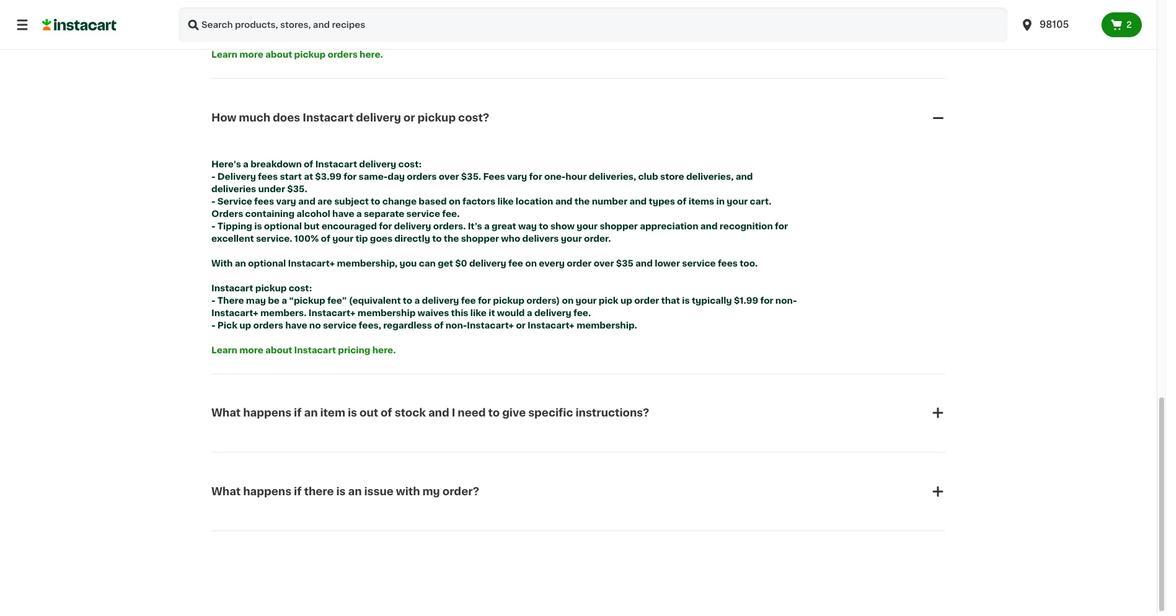 Task type: vqa. For each thing, say whether or not it's contained in the screenshot.
hour
yes



Task type: describe. For each thing, give the bounding box(es) containing it.
and up cart.
[[736, 172, 753, 181]]

0 horizontal spatial an
[[235, 259, 246, 268]]

orders inside 'instacart pickup cost: - there may be a "pickup fee" (equivalent to a delivery fee for pickup orders) on your pick up order that is typically $1.99 for non- instacart+ members. instacart+ membership waives this like it would a delivery fee. - pick up orders have no service fees, regardless of non-instacart+ or instacart+ membership.'
[[253, 321, 283, 330]]

the right use
[[457, 13, 473, 22]]

instacart down no
[[294, 346, 336, 355]]

service inside 'instacart pickup cost: - there may be a "pickup fee" (equivalent to a delivery fee for pickup orders) on your pick up order that is typically $1.99 for non- instacart+ members. instacart+ membership waives this like it would a delivery fee. - pick up orders have no service fees, regardless of non-instacart+ or instacart+ membership.'
[[323, 321, 357, 330]]

and up the show
[[556, 197, 573, 206]]

membership
[[358, 309, 416, 317]]

2 horizontal spatial store
[[766, 13, 790, 22]]

1 vertical spatial shopper
[[600, 222, 638, 231]]

pick inside "then, when you arrive at the store of your choice, use the instacart app to notify us. depending on the store, a shopper or store employee will bring the groceries to your car, or you can pick them up at the designated area."
[[470, 26, 489, 34]]

there
[[304, 487, 334, 497]]

what happens if an item is out of stock and i need to give specific instructions?
[[212, 408, 650, 418]]

order inside 'instacart pickup cost: - there may be a "pickup fee" (equivalent to a delivery fee for pickup orders) on your pick up order that is typically $1.99 for non- instacart+ members. instacart+ membership waives this like it would a delivery fee. - pick up orders have no service fees, regardless of non-instacart+ or instacart+ membership.'
[[635, 296, 660, 305]]

this
[[451, 309, 469, 317]]

on left every in the left top of the page
[[525, 259, 537, 268]]

members.
[[261, 309, 307, 317]]

for down separate
[[379, 222, 392, 231]]

on inside "then, when you arrive at the store of your choice, use the instacart app to notify us. depending on the store, a shopper or store employee will bring the groceries to your car, or you can pick them up at the designated area."
[[647, 13, 659, 22]]

lower
[[655, 259, 680, 268]]

here. for learn more about instacart pricing here.
[[373, 346, 396, 355]]

breakdown
[[251, 160, 302, 168]]

bring
[[277, 26, 301, 34]]

what for what happens if an item is out of stock and i need to give specific instructions?
[[212, 408, 241, 418]]

more for learn more about instacart pricing here.
[[240, 346, 263, 355]]

with
[[396, 487, 420, 497]]

in
[[717, 197, 725, 206]]

your down the show
[[561, 234, 582, 243]]

here's a breakdown of instacart delivery cost: - delivery fees start at $3.99 for same-day orders over $35. fees vary for one-hour deliveries, club store deliveries, and deliveries under $35. - service fees vary and are subject to change based on factors like location and the number and types of items in your cart. orders containing alcohol have a separate service fee. - tipping is optional but encouraged for delivery orders. it's a great way to show your shopper appreciation and recognition for excellent service. 100% of your tip goes directly to the shopper who delivers your order.
[[212, 160, 790, 243]]

learn more about pickup orders here.
[[212, 50, 383, 59]]

your left car,
[[378, 26, 399, 34]]

it
[[489, 309, 495, 317]]

and down items at the top of page
[[701, 222, 718, 231]]

car,
[[401, 26, 418, 34]]

orders)
[[527, 296, 560, 305]]

membership,
[[337, 259, 398, 268]]

2 horizontal spatial service
[[682, 259, 716, 268]]

over inside 'here's a breakdown of instacart delivery cost: - delivery fees start at $3.99 for same-day orders over $35. fees vary for one-hour deliveries, club store deliveries, and deliveries under $35. - service fees vary and are subject to change based on factors like location and the number and types of items in your cart. orders containing alcohol have a separate service fee. - tipping is optional but encouraged for delivery orders. it's a great way to show your shopper appreciation and recognition for excellent service. 100% of your tip goes directly to the shopper who delivers your order.'
[[439, 172, 459, 181]]

pickup up be
[[255, 284, 287, 293]]

0 horizontal spatial order
[[567, 259, 592, 268]]

like inside 'instacart pickup cost: - there may be a "pickup fee" (equivalent to a delivery fee for pickup orders) on your pick up order that is typically $1.99 for non- instacart+ members. instacart+ membership waives this like it would a delivery fee. - pick up orders have no service fees, regardless of non-instacart+ or instacart+ membership.'
[[471, 309, 487, 317]]

about for instacart
[[265, 346, 292, 355]]

cost: inside 'instacart pickup cost: - there may be a "pickup fee" (equivalent to a delivery fee for pickup orders) on your pick up order that is typically $1.99 for non- instacart+ members. instacart+ membership waives this like it would a delivery fee. - pick up orders have no service fees, regardless of non-instacart+ or instacart+ membership.'
[[289, 284, 312, 293]]

location
[[516, 197, 554, 206]]

pick
[[218, 321, 238, 330]]

instacart inside dropdown button
[[303, 113, 354, 123]]

and right '$35'
[[636, 259, 653, 268]]

0 horizontal spatial shopper
[[461, 234, 499, 243]]

2 horizontal spatial you
[[431, 26, 449, 34]]

on inside 'instacart pickup cost: - there may be a "pickup fee" (equivalent to a delivery fee for pickup orders) on your pick up order that is typically $1.99 for non- instacart+ members. instacart+ membership waives this like it would a delivery fee. - pick up orders have no service fees, regardless of non-instacart+ or instacart+ membership.'
[[562, 296, 574, 305]]

learn for learn more about pickup orders here.
[[212, 50, 238, 59]]

0 vertical spatial fees
[[258, 172, 278, 181]]

pick inside 'instacart pickup cost: - there may be a "pickup fee" (equivalent to a delivery fee for pickup orders) on your pick up order that is typically $1.99 for non- instacart+ members. instacart+ membership waives this like it would a delivery fee. - pick up orders have no service fees, regardless of non-instacart+ or instacart+ membership.'
[[599, 296, 619, 305]]

delivers
[[523, 234, 559, 243]]

fee. inside 'here's a breakdown of instacart delivery cost: - delivery fees start at $3.99 for same-day orders over $35. fees vary for one-hour deliveries, club store deliveries, and deliveries under $35. - service fees vary and are subject to change based on factors like location and the number and types of items in your cart. orders containing alcohol have a separate service fee. - tipping is optional but encouraged for delivery orders. it's a great way to show your shopper appreciation and recognition for excellent service. 100% of your tip goes directly to the shopper who delivers your order.'
[[442, 209, 460, 218]]

area.
[[614, 26, 637, 34]]

then, when you arrive at the store of your choice, use the instacart app to notify us. depending on the store, a shopper or store employee will bring the groceries to your car, or you can pick them up at the designated area.
[[212, 13, 792, 34]]

fees,
[[359, 321, 381, 330]]

0 horizontal spatial up
[[240, 321, 251, 330]]

at inside 'here's a breakdown of instacart delivery cost: - delivery fees start at $3.99 for same-day orders over $35. fees vary for one-hour deliveries, club store deliveries, and deliveries under $35. - service fees vary and are subject to change based on factors like location and the number and types of items in your cart. orders containing alcohol have a separate service fee. - tipping is optional but encouraged for delivery orders. it's a great way to show your shopper appreciation and recognition for excellent service. 100% of your tip goes directly to the shopper who delivers your order.'
[[304, 172, 313, 181]]

delivery inside dropdown button
[[356, 113, 401, 123]]

happens for there
[[243, 487, 292, 497]]

then,
[[212, 13, 237, 22]]

of right 100%
[[321, 234, 331, 243]]

and left types
[[630, 197, 647, 206]]

out
[[360, 408, 378, 418]]

learn more about instacart pricing here.
[[212, 346, 396, 355]]

specific
[[529, 408, 573, 418]]

to up separate
[[371, 197, 381, 206]]

order?
[[443, 487, 479, 497]]

pickup inside dropdown button
[[418, 113, 456, 123]]

i
[[452, 408, 456, 418]]

way
[[518, 222, 537, 231]]

change
[[383, 197, 417, 206]]

up inside "then, when you arrive at the store of your choice, use the instacart app to notify us. depending on the store, a shopper or store employee will bring the groceries to your car, or you can pick them up at the designated area."
[[517, 26, 529, 34]]

0 vertical spatial $35.
[[461, 172, 481, 181]]

use
[[439, 13, 455, 22]]

tipping
[[218, 222, 252, 231]]

1 deliveries, from the left
[[589, 172, 637, 181]]

1 vertical spatial up
[[621, 296, 633, 305]]

designated
[[560, 26, 612, 34]]

app
[[518, 13, 536, 22]]

who
[[501, 234, 521, 243]]

a right it's
[[484, 222, 490, 231]]

employee
[[212, 26, 257, 34]]

membership.
[[577, 321, 637, 330]]

pickup down bring
[[294, 50, 326, 59]]

your up car,
[[380, 13, 401, 22]]

"pickup
[[289, 296, 325, 305]]

of inside 'instacart pickup cost: - there may be a "pickup fee" (equivalent to a delivery fee for pickup orders) on your pick up order that is typically $1.99 for non- instacart+ members. instacart+ membership waives this like it would a delivery fee. - pick up orders have no service fees, regardless of non-instacart+ or instacart+ membership.'
[[434, 321, 444, 330]]

orders inside 'here's a breakdown of instacart delivery cost: - delivery fees start at $3.99 for same-day orders over $35. fees vary for one-hour deliveries, club store deliveries, and deliveries under $35. - service fees vary and are subject to change based on factors like location and the number and types of items in your cart. orders containing alcohol have a separate service fee. - tipping is optional but encouraged for delivery orders. it's a great way to show your shopper appreciation and recognition for excellent service. 100% of your tip goes directly to the shopper who delivers your order.'
[[407, 172, 437, 181]]

fees
[[484, 172, 505, 181]]

that
[[662, 296, 680, 305]]

instacart+ down orders)
[[528, 321, 575, 330]]

for left one-
[[529, 172, 543, 181]]

2
[[1127, 20, 1133, 29]]

if for an
[[294, 408, 302, 418]]

100%
[[295, 234, 319, 243]]

what happens if there is an issue with my order? button
[[212, 469, 946, 514]]

fee"
[[327, 296, 347, 305]]

here. for learn more about pickup orders here.
[[360, 50, 383, 59]]

2 98105 button from the left
[[1020, 7, 1095, 42]]

give
[[503, 408, 526, 418]]

too.
[[740, 259, 758, 268]]

(equivalent
[[349, 296, 401, 305]]

5 - from the top
[[212, 321, 216, 330]]

instacart+ down there
[[212, 309, 258, 317]]

instacart logo image
[[42, 17, 117, 32]]

deliveries
[[212, 185, 256, 193]]

store,
[[678, 13, 705, 22]]

subject
[[334, 197, 369, 206]]

for right recognition
[[775, 222, 788, 231]]

instructions?
[[576, 408, 650, 418]]

choice,
[[403, 13, 437, 22]]

on inside 'here's a breakdown of instacart delivery cost: - delivery fees start at $3.99 for same-day orders over $35. fees vary for one-hour deliveries, club store deliveries, and deliveries under $35. - service fees vary and are subject to change based on factors like location and the number and types of items in your cart. orders containing alcohol have a separate service fee. - tipping is optional but encouraged for delivery orders. it's a great way to show your shopper appreciation and recognition for excellent service. 100% of your tip goes directly to the shopper who delivers your order.'
[[449, 197, 461, 206]]

1 vertical spatial over
[[594, 259, 614, 268]]

service inside 'here's a breakdown of instacart delivery cost: - delivery fees start at $3.99 for same-day orders over $35. fees vary for one-hour deliveries, club store deliveries, and deliveries under $35. - service fees vary and are subject to change based on factors like location and the number and types of items in your cart. orders containing alcohol have a separate service fee. - tipping is optional but encouraged for delivery orders. it's a great way to show your shopper appreciation and recognition for excellent service. 100% of your tip goes directly to the shopper who delivers your order.'
[[407, 209, 440, 218]]

containing
[[245, 209, 295, 218]]

will
[[259, 26, 275, 34]]

issue
[[364, 487, 394, 497]]

your inside 'instacart pickup cost: - there may be a "pickup fee" (equivalent to a delivery fee for pickup orders) on your pick up order that is typically $1.99 for non- instacart+ members. instacart+ membership waives this like it would a delivery fee. - pick up orders have no service fees, regardless of non-instacart+ or instacart+ membership.'
[[576, 296, 597, 305]]

instacart+ down 100%
[[288, 259, 335, 268]]

and inside dropdown button
[[429, 408, 450, 418]]

the down arrive
[[303, 26, 318, 34]]

instacart inside 'instacart pickup cost: - there may be a "pickup fee" (equivalent to a delivery fee for pickup orders) on your pick up order that is typically $1.99 for non- instacart+ members. instacart+ membership waives this like it would a delivery fee. - pick up orders have no service fees, regardless of non-instacart+ or instacart+ membership.'
[[212, 284, 253, 293]]

of right breakdown
[[304, 160, 313, 168]]

factors
[[463, 197, 496, 206]]

1 vertical spatial optional
[[248, 259, 286, 268]]

item
[[320, 408, 345, 418]]

to right app
[[538, 13, 547, 22]]

order.
[[584, 234, 611, 243]]

service
[[218, 197, 252, 206]]

1 vertical spatial non-
[[446, 321, 467, 330]]

goes
[[370, 234, 393, 243]]

Search field
[[179, 7, 1008, 42]]

2 vertical spatial fees
[[718, 259, 738, 268]]

1 horizontal spatial orders
[[328, 50, 358, 59]]

types
[[649, 197, 675, 206]]

day
[[388, 172, 405, 181]]

cost?
[[458, 113, 490, 123]]

would
[[497, 309, 525, 317]]

appreciation
[[640, 222, 699, 231]]

orders.
[[433, 222, 466, 231]]

is inside 'here's a breakdown of instacart delivery cost: - delivery fees start at $3.99 for same-day orders over $35. fees vary for one-hour deliveries, club store deliveries, and deliveries under $35. - service fees vary and are subject to change based on factors like location and the number and types of items in your cart. orders containing alcohol have a separate service fee. - tipping is optional but encouraged for delivery orders. it's a great way to show your shopper appreciation and recognition for excellent service. 100% of your tip goes directly to the shopper who delivers your order.'
[[254, 222, 262, 231]]

how much does instacart delivery or pickup cost?
[[212, 113, 490, 123]]

0 horizontal spatial vary
[[276, 197, 296, 206]]

us.
[[579, 13, 592, 22]]

instacart inside 'here's a breakdown of instacart delivery cost: - delivery fees start at $3.99 for same-day orders over $35. fees vary for one-hour deliveries, club store deliveries, and deliveries under $35. - service fees vary and are subject to change based on factors like location and the number and types of items in your cart. orders containing alcohol have a separate service fee. - tipping is optional but encouraged for delivery orders. it's a great way to show your shopper appreciation and recognition for excellent service. 100% of your tip goes directly to the shopper who delivers your order.'
[[315, 160, 357, 168]]

or inside 'instacart pickup cost: - there may be a "pickup fee" (equivalent to a delivery fee for pickup orders) on your pick up order that is typically $1.99 for non- instacart+ members. instacart+ membership waives this like it would a delivery fee. - pick up orders have no service fees, regardless of non-instacart+ or instacart+ membership.'
[[516, 321, 526, 330]]

but
[[304, 222, 320, 231]]

start
[[280, 172, 302, 181]]

it's
[[468, 222, 482, 231]]

may
[[246, 296, 266, 305]]

1 vertical spatial fees
[[254, 197, 274, 206]]

what for what happens if there is an issue with my order?
[[212, 487, 241, 497]]

to down the orders.
[[432, 234, 442, 243]]

0 vertical spatial at
[[314, 13, 323, 22]]

my
[[423, 487, 440, 497]]

your right in
[[727, 197, 748, 206]]

more for learn more about pickup orders here.
[[240, 50, 263, 59]]

and up 'alcohol'
[[298, 197, 316, 206]]

the down hour
[[575, 197, 590, 206]]

instacart inside "then, when you arrive at the store of your choice, use the instacart app to notify us. depending on the store, a shopper or store employee will bring the groceries to your car, or you can pick them up at the designated area."
[[475, 13, 516, 22]]

with
[[212, 259, 233, 268]]



Task type: locate. For each thing, give the bounding box(es) containing it.
1 about from the top
[[265, 50, 292, 59]]

is left the out
[[348, 408, 357, 418]]

your
[[380, 13, 401, 22], [378, 26, 399, 34], [727, 197, 748, 206], [577, 222, 598, 231], [333, 234, 354, 243], [561, 234, 582, 243], [576, 296, 597, 305]]

a right store,
[[707, 13, 712, 22]]

is inside 'instacart pickup cost: - there may be a "pickup fee" (equivalent to a delivery fee for pickup orders) on your pick up order that is typically $1.99 for non- instacart+ members. instacart+ membership waives this like it would a delivery fee. - pick up orders have no service fees, regardless of non-instacart+ or instacart+ membership.'
[[682, 296, 690, 305]]

for
[[344, 172, 357, 181], [529, 172, 543, 181], [379, 222, 392, 231], [775, 222, 788, 231], [478, 296, 491, 305], [761, 296, 774, 305]]

have up encouraged
[[333, 209, 355, 218]]

at down app
[[531, 26, 541, 34]]

1 vertical spatial about
[[265, 346, 292, 355]]

0 horizontal spatial $35.
[[287, 185, 307, 193]]

excellent
[[212, 234, 254, 243]]

0 vertical spatial learn
[[212, 50, 238, 59]]

fee. up membership.
[[574, 309, 591, 317]]

an left the item
[[304, 408, 318, 418]]

2 deliveries, from the left
[[687, 172, 734, 181]]

have inside 'here's a breakdown of instacart delivery cost: - delivery fees start at $3.99 for same-day orders over $35. fees vary for one-hour deliveries, club store deliveries, and deliveries under $35. - service fees vary and are subject to change based on factors like location and the number and types of items in your cart. orders containing alcohol have a separate service fee. - tipping is optional but encouraged for delivery orders. it's a great way to show your shopper appreciation and recognition for excellent service. 100% of your tip goes directly to the shopper who delivers your order.'
[[333, 209, 355, 218]]

your down encouraged
[[333, 234, 354, 243]]

1 vertical spatial service
[[682, 259, 716, 268]]

delivery
[[356, 113, 401, 123], [359, 160, 397, 168], [394, 222, 431, 231], [469, 259, 507, 268], [422, 296, 459, 305], [535, 309, 572, 317]]

you up will
[[266, 13, 283, 22]]

number
[[592, 197, 628, 206]]

instacart up them
[[475, 13, 516, 22]]

an left issue
[[348, 487, 362, 497]]

based
[[419, 197, 447, 206]]

cost: up "pickup
[[289, 284, 312, 293]]

$3.99
[[315, 172, 342, 181]]

fee.
[[442, 209, 460, 218], [574, 309, 591, 317]]

- left pick
[[212, 321, 216, 330]]

0 vertical spatial over
[[439, 172, 459, 181]]

0 vertical spatial here.
[[360, 50, 383, 59]]

can
[[451, 26, 468, 34], [419, 259, 436, 268]]

like up great
[[498, 197, 514, 206]]

1 horizontal spatial you
[[400, 259, 417, 268]]

an right with
[[235, 259, 246, 268]]

learn down pick
[[212, 346, 238, 355]]

more down will
[[240, 50, 263, 59]]

1 vertical spatial what
[[212, 487, 241, 497]]

2 horizontal spatial orders
[[407, 172, 437, 181]]

hour
[[566, 172, 587, 181]]

0 horizontal spatial service
[[323, 321, 357, 330]]

0 horizontal spatial like
[[471, 309, 487, 317]]

to up membership
[[403, 296, 413, 305]]

the left store,
[[661, 13, 676, 22]]

0 vertical spatial if
[[294, 408, 302, 418]]

at right arrive
[[314, 13, 323, 22]]

every
[[539, 259, 565, 268]]

if for there
[[294, 487, 302, 497]]

or inside dropdown button
[[404, 113, 415, 123]]

3 - from the top
[[212, 222, 216, 231]]

be
[[268, 296, 280, 305]]

1 vertical spatial orders
[[407, 172, 437, 181]]

to right groceries
[[366, 26, 376, 34]]

1 horizontal spatial order
[[635, 296, 660, 305]]

orders down groceries
[[328, 50, 358, 59]]

learn more about pickup orders here. link
[[212, 50, 383, 59]]

orders down members.
[[253, 321, 283, 330]]

service down based in the left top of the page
[[407, 209, 440, 218]]

of down waives
[[434, 321, 444, 330]]

order right every in the left top of the page
[[567, 259, 592, 268]]

2 vertical spatial orders
[[253, 321, 283, 330]]

the down the orders.
[[444, 234, 459, 243]]

what happens if an item is out of stock and i need to give specific instructions? button
[[212, 391, 946, 436]]

to up delivers
[[539, 222, 549, 231]]

1 vertical spatial fee
[[461, 296, 476, 305]]

learn for learn more about instacart pricing here.
[[212, 346, 238, 355]]

0 horizontal spatial can
[[419, 259, 436, 268]]

up right pick
[[240, 321, 251, 330]]

instacart+
[[288, 259, 335, 268], [212, 309, 258, 317], [309, 309, 356, 317], [467, 321, 514, 330], [528, 321, 575, 330]]

0 vertical spatial optional
[[264, 222, 302, 231]]

-
[[212, 172, 216, 181], [212, 197, 216, 206], [212, 222, 216, 231], [212, 296, 216, 305], [212, 321, 216, 330]]

1 horizontal spatial $35.
[[461, 172, 481, 181]]

0 vertical spatial fee
[[509, 259, 523, 268]]

a down orders)
[[527, 309, 533, 317]]

1 horizontal spatial store
[[661, 172, 685, 181]]

$35.
[[461, 172, 481, 181], [287, 185, 307, 193]]

for up it
[[478, 296, 491, 305]]

same-
[[359, 172, 388, 181]]

0 vertical spatial have
[[333, 209, 355, 218]]

1 vertical spatial if
[[294, 487, 302, 497]]

how
[[212, 113, 237, 123]]

instacart+ down fee"
[[309, 309, 356, 317]]

happens for an
[[243, 408, 292, 418]]

can down use
[[451, 26, 468, 34]]

like inside 'here's a breakdown of instacart delivery cost: - delivery fees start at $3.99 for same-day orders over $35. fees vary for one-hour deliveries, club store deliveries, and deliveries under $35. - service fees vary and are subject to change based on factors like location and the number and types of items in your cart. orders containing alcohol have a separate service fee. - tipping is optional but encouraged for delivery orders. it's a great way to show your shopper appreciation and recognition for excellent service. 100% of your tip goes directly to the shopper who delivers your order.'
[[498, 197, 514, 206]]

1 if from the top
[[294, 408, 302, 418]]

over left '$35'
[[594, 259, 614, 268]]

much
[[239, 113, 271, 123]]

notify
[[549, 13, 577, 22]]

is right that
[[682, 296, 690, 305]]

one-
[[545, 172, 566, 181]]

fees up containing
[[254, 197, 274, 206]]

a up delivery
[[243, 160, 249, 168]]

0 vertical spatial more
[[240, 50, 263, 59]]

fee
[[509, 259, 523, 268], [461, 296, 476, 305]]

1 more from the top
[[240, 50, 263, 59]]

1 vertical spatial order
[[635, 296, 660, 305]]

of inside "then, when you arrive at the store of your choice, use the instacart app to notify us. depending on the store, a shopper or store employee will bring the groceries to your car, or you can pick them up at the designated area."
[[368, 13, 378, 22]]

more
[[240, 50, 263, 59], [240, 346, 263, 355]]

None search field
[[179, 7, 1008, 42]]

shopper up order.
[[600, 222, 638, 231]]

about down bring
[[265, 50, 292, 59]]

deliveries, up items at the top of page
[[687, 172, 734, 181]]

groceries
[[320, 26, 364, 34]]

fees left too. on the right of the page
[[718, 259, 738, 268]]

club
[[639, 172, 659, 181]]

0 vertical spatial order
[[567, 259, 592, 268]]

1 vertical spatial fee.
[[574, 309, 591, 317]]

1 vertical spatial happens
[[243, 487, 292, 497]]

for right $3.99
[[344, 172, 357, 181]]

2 more from the top
[[240, 346, 263, 355]]

1 vertical spatial you
[[431, 26, 449, 34]]

0 vertical spatial shopper
[[714, 13, 752, 22]]

1 vertical spatial at
[[531, 26, 541, 34]]

under
[[258, 185, 285, 193]]

2 vertical spatial at
[[304, 172, 313, 181]]

0 vertical spatial vary
[[507, 172, 527, 181]]

98105 button
[[1013, 7, 1102, 42], [1020, 7, 1095, 42]]

them
[[491, 26, 515, 34]]

you down directly
[[400, 259, 417, 268]]

pick up membership.
[[599, 296, 619, 305]]

of right the out
[[381, 408, 392, 418]]

up up membership.
[[621, 296, 633, 305]]

0 vertical spatial happens
[[243, 408, 292, 418]]

optional inside 'here's a breakdown of instacart delivery cost: - delivery fees start at $3.99 for same-day orders over $35. fees vary for one-hour deliveries, club store deliveries, and deliveries under $35. - service fees vary and are subject to change based on factors like location and the number and types of items in your cart. orders containing alcohol have a separate service fee. - tipping is optional but encouraged for delivery orders. it's a great way to show your shopper appreciation and recognition for excellent service. 100% of your tip goes directly to the shopper who delivers your order.'
[[264, 222, 302, 231]]

regardless
[[383, 321, 432, 330]]

1 happens from the top
[[243, 408, 292, 418]]

at
[[314, 13, 323, 22], [531, 26, 541, 34], [304, 172, 313, 181]]

a
[[707, 13, 712, 22], [243, 160, 249, 168], [357, 209, 362, 218], [484, 222, 490, 231], [282, 296, 287, 305], [415, 296, 420, 305], [527, 309, 533, 317]]

$0
[[455, 259, 467, 268]]

is right the there
[[336, 487, 346, 497]]

about for pickup
[[265, 50, 292, 59]]

0 vertical spatial service
[[407, 209, 440, 218]]

does
[[273, 113, 300, 123]]

- up orders
[[212, 197, 216, 206]]

0 horizontal spatial cost:
[[289, 284, 312, 293]]

what
[[212, 408, 241, 418], [212, 487, 241, 497]]

on right orders)
[[562, 296, 574, 305]]

non- down this
[[446, 321, 467, 330]]

and
[[736, 172, 753, 181], [298, 197, 316, 206], [556, 197, 573, 206], [630, 197, 647, 206], [701, 222, 718, 231], [636, 259, 653, 268], [429, 408, 450, 418]]

0 vertical spatial about
[[265, 50, 292, 59]]

order left that
[[635, 296, 660, 305]]

2 vertical spatial an
[[348, 487, 362, 497]]

0 horizontal spatial orders
[[253, 321, 283, 330]]

0 horizontal spatial store
[[342, 13, 366, 22]]

typically
[[692, 296, 732, 305]]

orders
[[212, 209, 243, 218]]

learn down employee
[[212, 50, 238, 59]]

2 learn from the top
[[212, 346, 238, 355]]

a inside "then, when you arrive at the store of your choice, use the instacart app to notify us. depending on the store, a shopper or store employee will bring the groceries to your car, or you can pick them up at the designated area."
[[707, 13, 712, 22]]

an inside what happens if there is an issue with my order? dropdown button
[[348, 487, 362, 497]]

instacart up there
[[212, 284, 253, 293]]

0 horizontal spatial you
[[266, 13, 283, 22]]

98105
[[1040, 20, 1070, 29]]

2 what from the top
[[212, 487, 241, 497]]

1 vertical spatial more
[[240, 346, 263, 355]]

0 vertical spatial fee.
[[442, 209, 460, 218]]

a right be
[[282, 296, 287, 305]]

more down members.
[[240, 346, 263, 355]]

an
[[235, 259, 246, 268], [304, 408, 318, 418], [348, 487, 362, 497]]

1 what from the top
[[212, 408, 241, 418]]

here. down fees,
[[373, 346, 396, 355]]

0 horizontal spatial over
[[439, 172, 459, 181]]

vary right "fees"
[[507, 172, 527, 181]]

1 horizontal spatial fee
[[509, 259, 523, 268]]

for right $1.99
[[761, 296, 774, 305]]

can left get
[[419, 259, 436, 268]]

pickup
[[294, 50, 326, 59], [418, 113, 456, 123], [255, 284, 287, 293], [493, 296, 525, 305]]

fee. inside 'instacart pickup cost: - there may be a "pickup fee" (equivalent to a delivery fee for pickup orders) on your pick up order that is typically $1.99 for non- instacart+ members. instacart+ membership waives this like it would a delivery fee. - pick up orders have no service fees, regardless of non-instacart+ or instacart+ membership.'
[[574, 309, 591, 317]]

1 horizontal spatial fee.
[[574, 309, 591, 317]]

- down orders
[[212, 222, 216, 231]]

1 horizontal spatial like
[[498, 197, 514, 206]]

instacart
[[475, 13, 516, 22], [303, 113, 354, 123], [315, 160, 357, 168], [212, 284, 253, 293], [294, 346, 336, 355]]

0 vertical spatial you
[[266, 13, 283, 22]]

shopper
[[714, 13, 752, 22], [600, 222, 638, 231], [461, 234, 499, 243]]

1 horizontal spatial have
[[333, 209, 355, 218]]

of inside dropdown button
[[381, 408, 392, 418]]

recognition
[[720, 222, 773, 231]]

non-
[[776, 296, 797, 305], [446, 321, 467, 330]]

stock
[[395, 408, 426, 418]]

1 98105 button from the left
[[1013, 7, 1102, 42]]

to left the give
[[488, 408, 500, 418]]

1 vertical spatial an
[[304, 408, 318, 418]]

2 vertical spatial you
[[400, 259, 417, 268]]

2 about from the top
[[265, 346, 292, 355]]

how much does instacart delivery or pickup cost? button
[[212, 95, 946, 140]]

0 horizontal spatial fee.
[[442, 209, 460, 218]]

when
[[239, 13, 264, 22]]

your up order.
[[577, 222, 598, 231]]

1 vertical spatial have
[[285, 321, 307, 330]]

a down the 'subject'
[[357, 209, 362, 218]]

0 horizontal spatial non-
[[446, 321, 467, 330]]

the down notify
[[543, 26, 558, 34]]

2 happens from the top
[[243, 487, 292, 497]]

2 vertical spatial shopper
[[461, 234, 499, 243]]

encouraged
[[322, 222, 377, 231]]

separate
[[364, 209, 405, 218]]

cost: inside 'here's a breakdown of instacart delivery cost: - delivery fees start at $3.99 for same-day orders over $35. fees vary for one-hour deliveries, club store deliveries, and deliveries under $35. - service fees vary and are subject to change based on factors like location and the number and types of items in your cart. orders containing alcohol have a separate service fee. - tipping is optional but encouraged for delivery orders. it's a great way to show your shopper appreciation and recognition for excellent service. 100% of your tip goes directly to the shopper who delivers your order.'
[[399, 160, 422, 168]]

0 vertical spatial pick
[[470, 26, 489, 34]]

2 horizontal spatial up
[[621, 296, 633, 305]]

service right 'lower'
[[682, 259, 716, 268]]

4 - from the top
[[212, 296, 216, 305]]

an inside what happens if an item is out of stock and i need to give specific instructions? dropdown button
[[304, 408, 318, 418]]

2 button
[[1102, 12, 1142, 37]]

depending
[[594, 13, 645, 22]]

have down members.
[[285, 321, 307, 330]]

show
[[551, 222, 575, 231]]

0 vertical spatial what
[[212, 408, 241, 418]]

2 vertical spatial service
[[323, 321, 357, 330]]

get
[[438, 259, 453, 268]]

0 vertical spatial like
[[498, 197, 514, 206]]

learn more about instacart pricing here. link
[[212, 346, 396, 355]]

fees
[[258, 172, 278, 181], [254, 197, 274, 206], [718, 259, 738, 268]]

happens
[[243, 408, 292, 418], [243, 487, 292, 497]]

1 horizontal spatial an
[[304, 408, 318, 418]]

0 horizontal spatial deliveries,
[[589, 172, 637, 181]]

if left the there
[[294, 487, 302, 497]]

to inside dropdown button
[[488, 408, 500, 418]]

1 vertical spatial vary
[[276, 197, 296, 206]]

instacart+ down it
[[467, 321, 514, 330]]

directly
[[395, 234, 430, 243]]

1 vertical spatial $35.
[[287, 185, 307, 193]]

1 vertical spatial cost:
[[289, 284, 312, 293]]

1 - from the top
[[212, 172, 216, 181]]

1 horizontal spatial cost:
[[399, 160, 422, 168]]

1 horizontal spatial can
[[451, 26, 468, 34]]

store
[[342, 13, 366, 22], [766, 13, 790, 22], [661, 172, 685, 181]]

$35
[[616, 259, 634, 268]]

1 horizontal spatial deliveries,
[[687, 172, 734, 181]]

great
[[492, 222, 516, 231]]

shopper inside "then, when you arrive at the store of your choice, use the instacart app to notify us. depending on the store, a shopper or store employee will bring the groceries to your car, or you can pick them up at the designated area."
[[714, 13, 752, 22]]

instacart pickup cost: - there may be a "pickup fee" (equivalent to a delivery fee for pickup orders) on your pick up order that is typically $1.99 for non- instacart+ members. instacart+ membership waives this like it would a delivery fee. - pick up orders have no service fees, regardless of non-instacart+ or instacart+ membership.
[[212, 284, 797, 330]]

1 vertical spatial learn
[[212, 346, 238, 355]]

1 vertical spatial can
[[419, 259, 436, 268]]

2 - from the top
[[212, 197, 216, 206]]

fee inside 'instacart pickup cost: - there may be a "pickup fee" (equivalent to a delivery fee for pickup orders) on your pick up order that is typically $1.99 for non- instacart+ members. instacart+ membership waives this like it would a delivery fee. - pick up orders have no service fees, regardless of non-instacart+ or instacart+ membership.'
[[461, 296, 476, 305]]

1 horizontal spatial non-
[[776, 296, 797, 305]]

of left the choice,
[[368, 13, 378, 22]]

optional up service. at the top
[[264, 222, 302, 231]]

$35. left "fees"
[[461, 172, 481, 181]]

of left items at the top of page
[[677, 197, 687, 206]]

instacart up $3.99
[[315, 160, 357, 168]]

2 horizontal spatial an
[[348, 487, 362, 497]]

1 horizontal spatial service
[[407, 209, 440, 218]]

a up waives
[[415, 296, 420, 305]]

2 vertical spatial up
[[240, 321, 251, 330]]

0 vertical spatial an
[[235, 259, 246, 268]]

0 vertical spatial non-
[[776, 296, 797, 305]]

have inside 'instacart pickup cost: - there may be a "pickup fee" (equivalent to a delivery fee for pickup orders) on your pick up order that is typically $1.99 for non- instacart+ members. instacart+ membership waives this like it would a delivery fee. - pick up orders have no service fees, regardless of non-instacart+ or instacart+ membership.'
[[285, 321, 307, 330]]

2 if from the top
[[294, 487, 302, 497]]

1 vertical spatial here.
[[373, 346, 396, 355]]

0 vertical spatial up
[[517, 26, 529, 34]]

here's
[[212, 160, 241, 168]]

on right 'depending'
[[647, 13, 659, 22]]

0 horizontal spatial pick
[[470, 26, 489, 34]]

1 learn from the top
[[212, 50, 238, 59]]

1 horizontal spatial up
[[517, 26, 529, 34]]

store inside 'here's a breakdown of instacart delivery cost: - delivery fees start at $3.99 for same-day orders over $35. fees vary for one-hour deliveries, club store deliveries, and deliveries under $35. - service fees vary and are subject to change based on factors like location and the number and types of items in your cart. orders containing alcohol have a separate service fee. - tipping is optional but encouraged for delivery orders. it's a great way to show your shopper appreciation and recognition for excellent service. 100% of your tip goes directly to the shopper who delivers your order.'
[[661, 172, 685, 181]]

1 horizontal spatial pick
[[599, 296, 619, 305]]

deliveries,
[[589, 172, 637, 181], [687, 172, 734, 181]]

to inside 'instacart pickup cost: - there may be a "pickup fee" (equivalent to a delivery fee for pickup orders) on your pick up order that is typically $1.99 for non- instacart+ members. instacart+ membership waives this like it would a delivery fee. - pick up orders have no service fees, regardless of non-instacart+ or instacart+ membership.'
[[403, 296, 413, 305]]

tip
[[356, 234, 368, 243]]

0 vertical spatial can
[[451, 26, 468, 34]]

the up groceries
[[325, 13, 340, 22]]

orders
[[328, 50, 358, 59], [407, 172, 437, 181], [253, 321, 283, 330]]

to
[[538, 13, 547, 22], [366, 26, 376, 34], [371, 197, 381, 206], [539, 222, 549, 231], [432, 234, 442, 243], [403, 296, 413, 305], [488, 408, 500, 418]]

pickup up the would
[[493, 296, 525, 305]]

shopper right store,
[[714, 13, 752, 22]]

$35. down start
[[287, 185, 307, 193]]

1 horizontal spatial over
[[594, 259, 614, 268]]

can inside "then, when you arrive at the store of your choice, use the instacart app to notify us. depending on the store, a shopper or store employee will bring the groceries to your car, or you can pick them up at the designated area."
[[451, 26, 468, 34]]

up down app
[[517, 26, 529, 34]]

alcohol
[[297, 209, 330, 218]]



